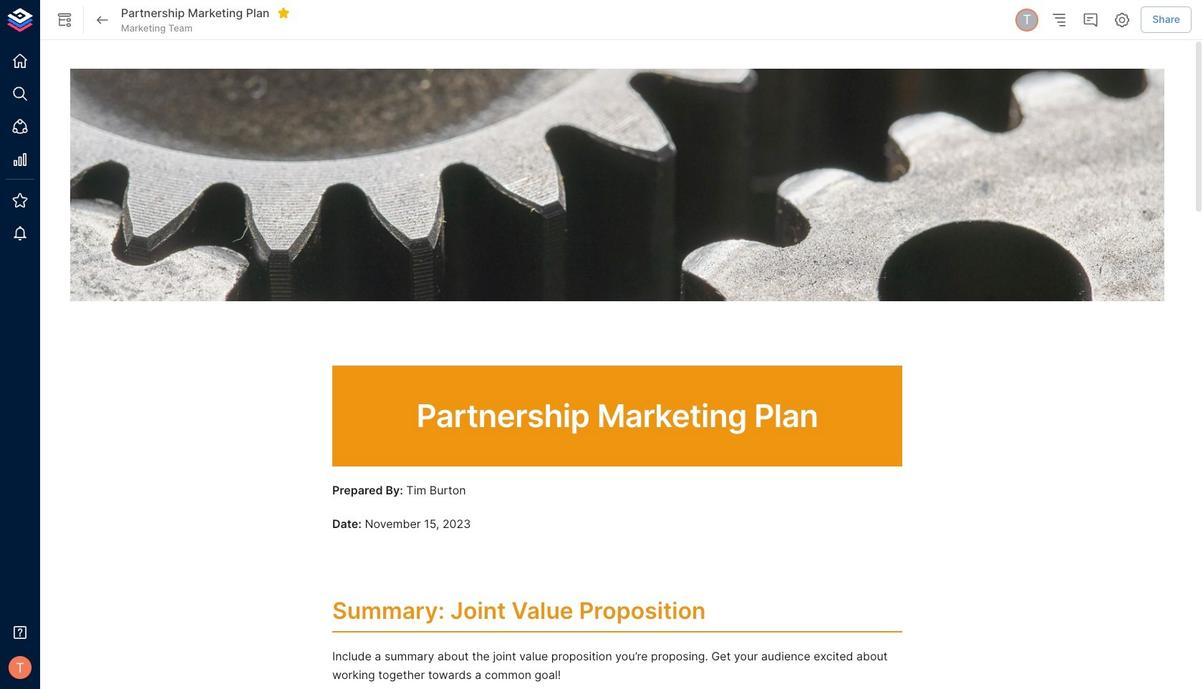 Task type: vqa. For each thing, say whether or not it's contained in the screenshot.
Project Management Plan image at the right bottom
no



Task type: describe. For each thing, give the bounding box(es) containing it.
settings image
[[1114, 11, 1131, 28]]



Task type: locate. For each thing, give the bounding box(es) containing it.
go back image
[[94, 11, 111, 28]]

show wiki image
[[56, 11, 73, 28]]

comments image
[[1083, 11, 1100, 28]]

table of contents image
[[1051, 11, 1068, 28]]

remove favorite image
[[277, 7, 290, 20]]



